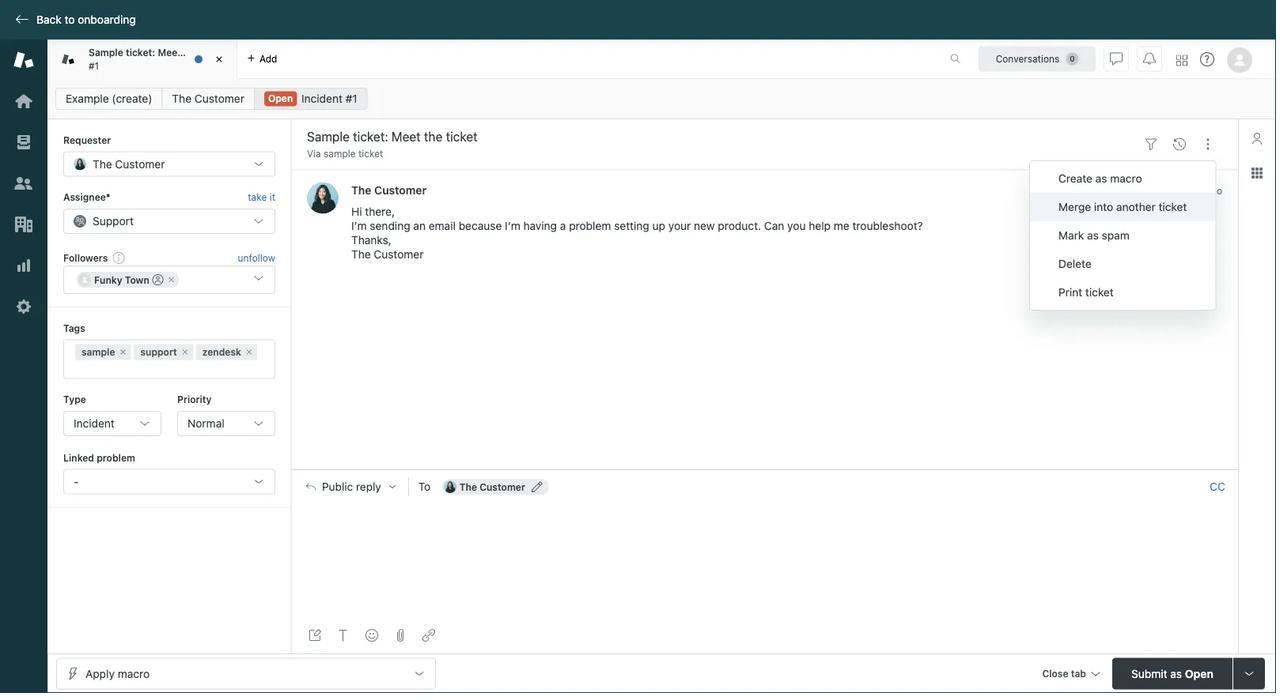 Task type: vqa. For each thing, say whether or not it's contained in the screenshot.
Admin image
yes



Task type: locate. For each thing, give the bounding box(es) containing it.
conversations button
[[979, 46, 1096, 72]]

close
[[1042, 669, 1069, 680]]

apps image
[[1251, 167, 1264, 180]]

macro
[[1110, 172, 1142, 185], [118, 668, 150, 681]]

0 vertical spatial open
[[268, 93, 293, 104]]

remove image right user is an agent image
[[167, 276, 176, 285]]

the right customer@example.com image
[[460, 482, 477, 493]]

to
[[418, 481, 431, 494]]

the down thanks,
[[351, 248, 371, 261]]

0 vertical spatial as
[[1096, 172, 1107, 185]]

customer inside secondary "element"
[[195, 92, 244, 105]]

the customer
[[172, 92, 244, 105], [93, 157, 165, 170], [351, 184, 427, 197], [460, 482, 525, 493]]

as right the submit
[[1171, 668, 1182, 681]]

the customer link down close icon
[[162, 88, 255, 110]]

2 i'm from the left
[[505, 220, 520, 233]]

1 horizontal spatial problem
[[569, 220, 611, 233]]

incident button
[[63, 411, 161, 437]]

as for mark
[[1087, 229, 1099, 242]]

0 horizontal spatial remove image
[[167, 276, 176, 285]]

incident up via
[[302, 92, 343, 105]]

public reply button
[[292, 471, 408, 504]]

linked problem element
[[63, 470, 275, 495]]

mark as spam menu item
[[1030, 222, 1216, 250]]

i'm down hi
[[351, 220, 367, 233]]

macro up merge into another ticket
[[1110, 172, 1142, 185]]

1 remove image from the left
[[118, 348, 128, 357]]

1 horizontal spatial the customer link
[[351, 184, 427, 197]]

spam
[[1102, 229, 1130, 242]]

apply macro
[[85, 668, 150, 681]]

filter image
[[1145, 138, 1158, 151]]

create as macro
[[1059, 172, 1142, 185]]

add link (cmd k) image
[[423, 630, 435, 642]]

ticket right the
[[201, 47, 228, 58]]

displays possible ticket submission types image
[[1243, 668, 1256, 681]]

remove image left support
[[118, 348, 128, 357]]

0 horizontal spatial incident
[[74, 417, 115, 430]]

0 horizontal spatial problem
[[97, 453, 135, 464]]

ticket right via
[[358, 148, 383, 159]]

print
[[1059, 286, 1083, 299]]

cc button
[[1210, 480, 1226, 495]]

2 vertical spatial as
[[1171, 668, 1182, 681]]

1 vertical spatial sample
[[81, 347, 115, 358]]

ago
[[1206, 185, 1222, 196]]

customer inside requester element
[[115, 157, 165, 170]]

0 vertical spatial sample
[[324, 148, 356, 159]]

customer context image
[[1251, 132, 1264, 145]]

0 horizontal spatial sample
[[81, 347, 115, 358]]

1 vertical spatial #1
[[346, 92, 357, 105]]

ticket actions image
[[1202, 138, 1215, 151]]

1 vertical spatial as
[[1087, 229, 1099, 242]]

funky town
[[94, 275, 149, 286]]

your
[[668, 220, 691, 233]]

0 vertical spatial problem
[[569, 220, 611, 233]]

delete menu item
[[1030, 250, 1216, 279]]

0 vertical spatial remove image
[[167, 276, 176, 285]]

0 horizontal spatial remove image
[[118, 348, 128, 357]]

the customer link up there, on the left top of the page
[[351, 184, 427, 197]]

example (create)
[[66, 92, 152, 105]]

1 horizontal spatial #1
[[346, 92, 357, 105]]

add button
[[237, 40, 287, 78]]

incident inside popup button
[[74, 417, 115, 430]]

print ticket
[[1059, 286, 1114, 299]]

as right create
[[1096, 172, 1107, 185]]

macro inside menu item
[[1110, 172, 1142, 185]]

32
[[1153, 185, 1165, 196]]

0 horizontal spatial open
[[268, 93, 293, 104]]

as right mark
[[1087, 229, 1099, 242]]

remove image
[[167, 276, 176, 285], [244, 348, 254, 357]]

zendesk
[[202, 347, 241, 358]]

tab
[[1071, 669, 1086, 680]]

new
[[694, 220, 715, 233]]

0 horizontal spatial macro
[[118, 668, 150, 681]]

zendesk products image
[[1177, 55, 1188, 66]]

reply
[[356, 481, 381, 494]]

the down the sample ticket: meet the ticket #1
[[172, 92, 192, 105]]

ticket
[[201, 47, 228, 58], [358, 148, 383, 159], [1159, 201, 1187, 214], [1086, 286, 1114, 299]]

organizations image
[[13, 214, 34, 235]]

the customer link
[[162, 88, 255, 110], [351, 184, 427, 197]]

remove image right support
[[180, 348, 190, 357]]

as for submit
[[1171, 668, 1182, 681]]

1 horizontal spatial remove image
[[244, 348, 254, 357]]

print ticket menu item
[[1030, 279, 1216, 307]]

there,
[[365, 205, 395, 218]]

sample right via
[[324, 148, 356, 159]]

problem right a
[[569, 220, 611, 233]]

mark
[[1059, 229, 1084, 242]]

customer down sending on the top of page
[[374, 248, 424, 261]]

close image
[[211, 51, 227, 67]]

merge
[[1059, 201, 1091, 214]]

remove image for sample
[[118, 348, 128, 357]]

public reply
[[322, 481, 381, 494]]

macro right 'apply'
[[118, 668, 150, 681]]

conversations
[[996, 53, 1060, 64]]

customer left edit user "icon"
[[480, 482, 525, 493]]

requester
[[63, 135, 111, 146]]

the customer down close icon
[[172, 92, 244, 105]]

sample
[[324, 148, 356, 159], [81, 347, 115, 358]]

menu
[[1029, 161, 1216, 311]]

minutes
[[1168, 185, 1203, 196]]

problem
[[569, 220, 611, 233], [97, 453, 135, 464]]

menu containing create as macro
[[1029, 161, 1216, 311]]

get help image
[[1200, 52, 1215, 66]]

1 horizontal spatial i'm
[[505, 220, 520, 233]]

incident down the type on the bottom
[[74, 417, 115, 430]]

customer down close icon
[[195, 92, 244, 105]]

1 vertical spatial incident
[[74, 417, 115, 430]]

submit
[[1132, 668, 1168, 681]]

0 vertical spatial macro
[[1110, 172, 1142, 185]]

open left the "displays possible ticket submission types" icon
[[1185, 668, 1214, 681]]

2 remove image from the left
[[180, 348, 190, 357]]

open
[[268, 93, 293, 104], [1185, 668, 1214, 681]]

the customer down requester
[[93, 157, 165, 170]]

0 horizontal spatial #1
[[89, 60, 99, 71]]

sending
[[370, 220, 410, 233]]

unfollow button
[[238, 251, 275, 265]]

open inside secondary "element"
[[268, 93, 293, 104]]

the down requester
[[93, 157, 112, 170]]

customer up there, on the left top of the page
[[374, 184, 427, 197]]

remove image
[[118, 348, 128, 357], [180, 348, 190, 357]]

button displays agent's chat status as invisible. image
[[1110, 53, 1123, 65]]

hide composer image
[[758, 464, 771, 476]]

remove image right zendesk
[[244, 348, 254, 357]]

ticket down the minutes
[[1159, 201, 1187, 214]]

1 horizontal spatial remove image
[[180, 348, 190, 357]]

0 horizontal spatial the customer link
[[162, 88, 255, 110]]

1 horizontal spatial incident
[[302, 92, 343, 105]]

1 horizontal spatial macro
[[1110, 172, 1142, 185]]

0 horizontal spatial i'm
[[351, 220, 367, 233]]

incident
[[302, 92, 343, 105], [74, 417, 115, 430]]

0 vertical spatial incident
[[302, 92, 343, 105]]

tabs tab list
[[47, 40, 934, 79]]

funkytownclown1@gmail.com image
[[78, 274, 91, 287]]

town
[[125, 275, 149, 286]]

assignee*
[[63, 192, 110, 203]]

reporting image
[[13, 256, 34, 276]]

email
[[429, 220, 456, 233]]

the customer link inside secondary "element"
[[162, 88, 255, 110]]

open down the add
[[268, 93, 293, 104]]

troubleshoot?
[[853, 220, 923, 233]]

can
[[764, 220, 784, 233]]

take it button
[[248, 189, 275, 206]]

i'm left having at left top
[[505, 220, 520, 233]]

#1 down sample at top
[[89, 60, 99, 71]]

followers
[[63, 252, 108, 263]]

as
[[1096, 172, 1107, 185], [1087, 229, 1099, 242], [1171, 668, 1182, 681]]

the inside secondary "element"
[[172, 92, 192, 105]]

into
[[1094, 201, 1113, 214]]

funky town option
[[77, 272, 179, 288]]

incident inside secondary "element"
[[302, 92, 343, 105]]

customer up the support
[[115, 157, 165, 170]]

0 vertical spatial #1
[[89, 60, 99, 71]]

zendesk support image
[[13, 50, 34, 70]]

1 vertical spatial the customer link
[[351, 184, 427, 197]]

it
[[270, 192, 275, 203]]

0 vertical spatial the customer link
[[162, 88, 255, 110]]

the
[[172, 92, 192, 105], [93, 157, 112, 170], [351, 184, 372, 197], [351, 248, 371, 261], [460, 482, 477, 493]]

close tab button
[[1035, 659, 1106, 693]]

#1 up via sample ticket
[[346, 92, 357, 105]]

sample down tags
[[81, 347, 115, 358]]

1 vertical spatial open
[[1185, 668, 1214, 681]]

1 vertical spatial problem
[[97, 453, 135, 464]]

problem down incident popup button
[[97, 453, 135, 464]]

insert emojis image
[[366, 630, 378, 642]]

hi
[[351, 205, 362, 218]]

1 horizontal spatial sample
[[324, 148, 356, 159]]

tab
[[47, 40, 237, 79]]

the customer inside requester element
[[93, 157, 165, 170]]



Task type: describe. For each thing, give the bounding box(es) containing it.
the inside requester element
[[93, 157, 112, 170]]

unfollow
[[238, 252, 275, 263]]

1 i'm from the left
[[351, 220, 367, 233]]

requester element
[[63, 151, 275, 177]]

example
[[66, 92, 109, 105]]

public
[[322, 481, 353, 494]]

draft mode image
[[309, 630, 321, 642]]

mark as spam
[[1059, 229, 1130, 242]]

merge into another ticket menu item
[[1030, 193, 1216, 222]]

avatar image
[[307, 182, 339, 214]]

32 minutes ago text field
[[1153, 185, 1222, 196]]

type
[[63, 395, 86, 406]]

events image
[[1173, 138, 1186, 151]]

to
[[65, 13, 75, 26]]

main element
[[0, 40, 47, 694]]

back
[[36, 13, 62, 26]]

you
[[787, 220, 806, 233]]

ticket:
[[126, 47, 155, 58]]

tags
[[63, 323, 85, 334]]

example (create) button
[[55, 88, 163, 110]]

secondary element
[[47, 83, 1276, 115]]

help
[[809, 220, 831, 233]]

customer inside hi there, i'm sending an email because i'm having a problem setting up your new product. can you help me troubleshoot? thanks, the customer
[[374, 248, 424, 261]]

create as macro menu item
[[1030, 165, 1216, 193]]

support
[[93, 215, 134, 228]]

back to onboarding
[[36, 13, 136, 26]]

via
[[307, 148, 321, 159]]

product.
[[718, 220, 761, 233]]

the customer inside secondary "element"
[[172, 92, 244, 105]]

meet
[[158, 47, 181, 58]]

funky
[[94, 275, 122, 286]]

add attachment image
[[394, 630, 407, 642]]

normal
[[188, 417, 224, 430]]

32 minutes ago
[[1153, 185, 1222, 196]]

sample
[[89, 47, 123, 58]]

edit user image
[[532, 482, 543, 493]]

followers element
[[63, 266, 275, 294]]

add
[[260, 53, 277, 64]]

onboarding
[[78, 13, 136, 26]]

notifications image
[[1143, 53, 1156, 65]]

the inside hi there, i'm sending an email because i'm having a problem setting up your new product. can you help me troubleshoot? thanks, the customer
[[351, 248, 371, 261]]

me
[[834, 220, 850, 233]]

having
[[523, 220, 557, 233]]

zendesk image
[[0, 692, 47, 694]]

#1 inside the sample ticket: meet the ticket #1
[[89, 60, 99, 71]]

assignee* element
[[63, 209, 275, 234]]

get started image
[[13, 91, 34, 112]]

customers image
[[13, 173, 34, 194]]

delete
[[1059, 258, 1092, 271]]

info on adding followers image
[[113, 252, 125, 264]]

linked problem
[[63, 453, 135, 464]]

via sample ticket
[[307, 148, 383, 159]]

-
[[74, 475, 79, 489]]

support
[[140, 347, 177, 358]]

merge into another ticket
[[1059, 201, 1187, 214]]

user is an agent image
[[152, 275, 164, 286]]

the customer up there, on the left top of the page
[[351, 184, 427, 197]]

the
[[184, 47, 199, 58]]

1 horizontal spatial open
[[1185, 668, 1214, 681]]

linked
[[63, 453, 94, 464]]

thanks,
[[351, 234, 391, 247]]

incident #1
[[302, 92, 357, 105]]

normal button
[[177, 411, 275, 437]]

an
[[413, 220, 426, 233]]

priority
[[177, 395, 212, 406]]

hi there, i'm sending an email because i'm having a problem setting up your new product. can you help me troubleshoot? thanks, the customer
[[351, 205, 923, 261]]

problem inside hi there, i'm sending an email because i'm having a problem setting up your new product. can you help me troubleshoot? thanks, the customer
[[569, 220, 611, 233]]

format text image
[[337, 630, 350, 642]]

the up hi
[[351, 184, 372, 197]]

Subject field
[[304, 127, 1134, 146]]

another
[[1116, 201, 1156, 214]]

create
[[1059, 172, 1093, 185]]

back to onboarding link
[[0, 13, 144, 27]]

views image
[[13, 132, 34, 153]]

ticket inside the sample ticket: meet the ticket #1
[[201, 47, 228, 58]]

because
[[459, 220, 502, 233]]

#1 inside secondary "element"
[[346, 92, 357, 105]]

(create)
[[112, 92, 152, 105]]

incident for incident #1
[[302, 92, 343, 105]]

tab containing sample ticket: meet the ticket
[[47, 40, 237, 79]]

as for create
[[1096, 172, 1107, 185]]

take
[[248, 192, 267, 203]]

remove image inside funky town option
[[167, 276, 176, 285]]

cc
[[1210, 481, 1226, 494]]

incident for incident
[[74, 417, 115, 430]]

setting
[[614, 220, 649, 233]]

the customer right customer@example.com image
[[460, 482, 525, 493]]

take it
[[248, 192, 275, 203]]

remove image for support
[[180, 348, 190, 357]]

1 vertical spatial macro
[[118, 668, 150, 681]]

ticket right print
[[1086, 286, 1114, 299]]

1 vertical spatial remove image
[[244, 348, 254, 357]]

up
[[652, 220, 665, 233]]

apply
[[85, 668, 115, 681]]

customer@example.com image
[[444, 481, 456, 494]]

sample ticket: meet the ticket #1
[[89, 47, 228, 71]]

admin image
[[13, 297, 34, 317]]

close tab
[[1042, 669, 1086, 680]]

submit as open
[[1132, 668, 1214, 681]]

a
[[560, 220, 566, 233]]



